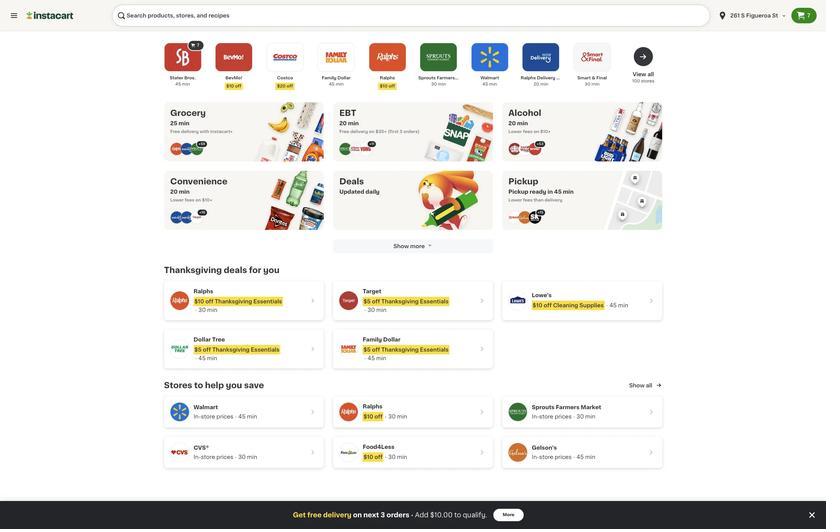 Task type: vqa. For each thing, say whether or not it's contained in the screenshot.


Task type: describe. For each thing, give the bounding box(es) containing it.
target: fast delivery logo image
[[191, 211, 203, 224]]

get
[[293, 513, 306, 519]]

tree
[[212, 337, 225, 343]]

lowe's image
[[509, 292, 528, 310]]

stores to help you save
[[164, 382, 264, 390]]

in-store prices for gelson's
[[532, 455, 572, 460]]

essentials for family dollar
[[420, 347, 449, 353]]

family for family dollar 45 min
[[322, 76, 337, 80]]

hmart logo image
[[509, 211, 521, 224]]

$10 off for food4less
[[364, 455, 383, 460]]

costco image
[[272, 44, 299, 70]]

$35+
[[376, 130, 387, 134]]

sprouts farmers market image
[[509, 403, 528, 422]]

stores
[[164, 382, 192, 390]]

$5 off thanksgiving essentials 30 min
[[364, 299, 449, 313]]

$10 down lowe's at the right of the page
[[533, 303, 543, 308]]

ralphs image for $10 off thanksgiving essentials
[[170, 292, 189, 310]]

vons logo image
[[360, 143, 372, 155]]

convenience 20 min lower fees on $10+
[[170, 178, 228, 203]]

walmart 45 min
[[481, 76, 500, 86]]

help
[[205, 382, 224, 390]]

qualify.
[[463, 513, 488, 519]]

+ 15
[[538, 211, 544, 214]]

s
[[742, 13, 746, 18]]

deals updated daily
[[340, 178, 380, 195]]

more
[[411, 244, 425, 249]]

than
[[534, 198, 544, 203]]

orders)
[[404, 130, 420, 134]]

lower inside pickup pickup ready in 45 min lower fees than delivery
[[509, 198, 522, 203]]

deals
[[340, 178, 364, 186]]

get free delivery on next 3 orders • add $10.00 to qualify.
[[293, 512, 488, 519]]

show more
[[394, 244, 425, 249]]

store for walmart
[[201, 414, 215, 420]]

in-store prices for sprouts farmers market
[[532, 414, 572, 420]]

off up food4less
[[375, 414, 383, 420]]

in- for sprouts farmers market
[[532, 414, 540, 420]]

delivery inside grocery 25 min free delivery with instacart+
[[181, 130, 199, 134]]

store for gelson's
[[540, 455, 554, 460]]

with
[[200, 130, 209, 134]]

30 min for cvs®
[[239, 455, 257, 460]]

more
[[503, 513, 515, 518]]

on for convenience
[[196, 198, 201, 203]]

off down "dollar tree"
[[203, 347, 211, 353]]

target image
[[340, 292, 358, 310]]

cleaning
[[554, 303, 579, 308]]

15
[[540, 211, 544, 214]]

you for for
[[263, 266, 280, 275]]

thanksgiving for dollar tree
[[212, 347, 250, 353]]

bevmo!
[[226, 76, 243, 80]]

in- for gelson's
[[532, 455, 540, 460]]

dollar for family dollar
[[384, 337, 401, 343]]

ralphs delivery now 20 min
[[521, 76, 567, 86]]

30 inside $5 off thanksgiving essentials 30 min
[[368, 308, 375, 313]]

min inside alcohol 20 min lower fees on $10+
[[518, 121, 528, 126]]

+ 11
[[370, 142, 375, 146]]

$10 inside ralphs $10 off
[[380, 84, 388, 88]]

45 inside pickup pickup ready in 45 min lower fees than delivery
[[555, 189, 562, 195]]

food4less image
[[340, 444, 358, 462]]

final
[[597, 76, 608, 80]]

delivery
[[537, 76, 556, 80]]

stores
[[642, 79, 655, 83]]

mission wine & spirits logo image
[[509, 143, 521, 155]]

on for ebt
[[369, 130, 375, 134]]

treatment tracker modal dialog
[[0, 502, 827, 530]]

all for show all
[[647, 383, 653, 389]]

family for family dollar
[[363, 337, 382, 343]]

3 inside the get free delivery on next 3 orders • add $10.00 to qualify.
[[381, 513, 385, 519]]

farmers for sprouts farmers market
[[556, 405, 580, 411]]

bros.
[[184, 76, 196, 80]]

to inside the get free delivery on next 3 orders • add $10.00 to qualify.
[[455, 513, 462, 519]]

Search field
[[112, 5, 711, 26]]

fees inside pickup pickup ready in 45 min lower fees than delivery
[[524, 198, 533, 203]]

45 inside stater bros. 45 min
[[175, 82, 181, 86]]

alcohol 20 min lower fees on $10+
[[509, 109, 551, 134]]

1 horizontal spatial walmart image
[[477, 44, 504, 70]]

+ 53
[[537, 142, 544, 146]]

add
[[415, 513, 429, 519]]

bevmo! logo image
[[529, 143, 542, 155]]

&
[[592, 76, 596, 80]]

ralphs $10 off
[[380, 76, 395, 88]]

min inside $5 off thanksgiving essentials 30 min
[[377, 308, 387, 313]]

total wine & more logo image
[[519, 143, 532, 155]]

save
[[244, 382, 264, 390]]

walmart for walmart
[[194, 405, 218, 411]]

$10 down food4less
[[364, 455, 374, 460]]

family dollar image
[[340, 340, 358, 359]]

30 inside "$10 off thanksgiving essentials 30 min"
[[199, 308, 206, 313]]

$10.00
[[431, 513, 453, 519]]

7 inside button
[[808, 13, 811, 18]]

3 inside 'ebt 20 min free delivery on $35+ (first 3 orders)'
[[400, 130, 403, 134]]

59
[[201, 142, 205, 146]]

cvs® image
[[170, 444, 189, 462]]

costco $20 off
[[277, 76, 293, 88]]

figueroa
[[747, 13, 772, 18]]

orders
[[387, 513, 410, 519]]

100
[[633, 79, 641, 83]]

0 horizontal spatial dollar
[[194, 337, 211, 343]]

$10 up food4less
[[364, 414, 374, 420]]

fees for convenience
[[185, 198, 195, 203]]

20 for alcohol
[[509, 121, 516, 126]]

off inside "$10 off thanksgiving essentials 30 min"
[[206, 299, 214, 305]]

pickup heading
[[509, 177, 574, 187]]

alcohol
[[509, 109, 542, 117]]

cvs®
[[194, 446, 209, 451]]

for
[[249, 266, 262, 275]]

off inside ralphs $10 off
[[389, 84, 395, 88]]

45 inside walmart 45 min
[[483, 82, 489, 86]]

1 sprouts farmers market logo image from the left
[[191, 143, 203, 155]]

30 min for sprouts farmers market
[[577, 414, 596, 420]]

+ 59
[[199, 142, 205, 146]]

0 vertical spatial ralphs delivery now logo image
[[181, 143, 193, 155]]

off inside $5 off thanksgiving essentials 30 min
[[372, 299, 380, 305]]

in-store prices for cvs®
[[194, 455, 234, 460]]

you for help
[[226, 382, 242, 390]]

show all button
[[630, 382, 663, 390]]

+ for convenience
[[200, 211, 202, 214]]

all for view all 100 stores
[[648, 72, 655, 77]]

in- for cvs®
[[194, 455, 201, 460]]

30 min for food4less
[[389, 455, 408, 460]]

20 for ebt
[[340, 121, 347, 126]]

•
[[411, 512, 414, 519]]

free for ebt
[[340, 130, 349, 134]]

gelson's logo image
[[519, 211, 532, 224]]

family dollar
[[363, 337, 401, 343]]

walmart for walmart 45 min
[[481, 76, 500, 80]]

sprouts for sprouts farmers market
[[532, 405, 555, 411]]

45 min for gelson's
[[577, 455, 596, 460]]

min inside sprouts farmers market 30 min
[[439, 82, 446, 86]]

dollar for family dollar 45 min
[[338, 76, 351, 80]]

thanksgiving for ralphs
[[215, 299, 252, 305]]

ralphs image for $10 off
[[340, 403, 358, 422]]

(first
[[388, 130, 399, 134]]

view
[[633, 72, 647, 77]]

smart & final logo image
[[350, 143, 362, 155]]

25
[[170, 121, 178, 126]]

2 pickup from the top
[[509, 189, 529, 195]]



Task type: locate. For each thing, give the bounding box(es) containing it.
on for alcohol
[[534, 130, 540, 134]]

off down bevmo!
[[235, 84, 242, 88]]

store down gelson's in the bottom of the page
[[540, 455, 554, 460]]

market for sprouts farmers market
[[581, 405, 602, 411]]

0 vertical spatial walmart image
[[477, 44, 504, 70]]

1 vertical spatial you
[[226, 382, 242, 390]]

off down target
[[372, 299, 380, 305]]

None search field
[[112, 5, 711, 26]]

off inside "costco $20 off"
[[287, 84, 293, 88]]

food4less delivery now logo image
[[181, 211, 193, 224]]

free for grocery
[[170, 130, 180, 134]]

+ right total wine & more logo
[[537, 142, 539, 146]]

free down '25' in the top left of the page
[[170, 130, 180, 134]]

0 horizontal spatial $5 off thanksgiving essentials 45 min
[[195, 347, 280, 361]]

30 inside 'smart & final 30 min'
[[585, 82, 591, 86]]

45 min for lowe's
[[610, 303, 629, 308]]

delivery up smart & final logo
[[351, 130, 368, 134]]

off
[[235, 84, 242, 88], [287, 84, 293, 88], [389, 84, 395, 88], [206, 299, 214, 305], [372, 299, 380, 305], [544, 303, 552, 308], [203, 347, 211, 353], [372, 347, 380, 353], [375, 414, 383, 420], [375, 455, 383, 460]]

0 vertical spatial show
[[394, 244, 409, 249]]

20 inside alcohol 20 min lower fees on $10+
[[509, 121, 516, 126]]

$5 down target
[[364, 299, 371, 305]]

delivery inside 'ebt 20 min free delivery on $35+ (first 3 orders)'
[[351, 130, 368, 134]]

1 vertical spatial walmart
[[194, 405, 218, 411]]

$5 for target
[[364, 299, 371, 305]]

ebt
[[340, 109, 357, 117]]

+ down than
[[538, 211, 540, 214]]

ralphs delivery now logo image
[[181, 143, 193, 155], [170, 211, 183, 224]]

all inside view all 100 stores
[[648, 72, 655, 77]]

walmart image
[[477, 44, 504, 70], [170, 403, 189, 422]]

prices for gelson's
[[555, 455, 572, 460]]

off down lowe's at the right of the page
[[544, 303, 552, 308]]

ralphs delivery now logo image left + 59
[[181, 143, 193, 155]]

1 vertical spatial walmart image
[[170, 403, 189, 422]]

1 horizontal spatial market
[[581, 405, 602, 411]]

$10 up ebt heading at the top of page
[[380, 84, 388, 88]]

show for show more
[[394, 244, 409, 249]]

sprouts
[[419, 76, 436, 80], [532, 405, 555, 411]]

thanksgiving inside $5 off thanksgiving essentials 30 min
[[382, 299, 419, 305]]

grocery 25 min free delivery with instacart+
[[170, 109, 233, 134]]

fees left than
[[524, 198, 533, 203]]

ebt 20 min free delivery on $35+ (first 3 orders)
[[340, 109, 420, 134]]

pickup up ready
[[509, 178, 539, 186]]

0 horizontal spatial walmart image
[[170, 403, 189, 422]]

off down family dollar
[[372, 347, 380, 353]]

261 s figueroa st
[[731, 13, 779, 18]]

min inside "$10 off thanksgiving essentials 30 min"
[[207, 308, 218, 313]]

lower inside convenience 20 min lower fees on $10+
[[170, 198, 184, 203]]

fees for alcohol
[[524, 130, 533, 134]]

1 vertical spatial $10+
[[202, 198, 213, 203]]

essentials inside $5 off thanksgiving essentials 30 min
[[420, 299, 449, 305]]

walmart image down 'stores'
[[170, 403, 189, 422]]

pickup left ready
[[509, 189, 529, 195]]

family down family dollar image on the top of the page
[[322, 76, 337, 80]]

2 vertical spatial 45 min
[[577, 455, 596, 460]]

20 for convenience
[[170, 189, 178, 195]]

stater bros. image
[[170, 44, 196, 70]]

super king logo image
[[529, 211, 542, 224]]

lower up hmart logo
[[509, 198, 522, 203]]

20 down delivery
[[534, 82, 540, 86]]

on inside convenience 20 min lower fees on $10+
[[196, 198, 201, 203]]

lower for convenience
[[170, 198, 184, 203]]

$10+ inside convenience 20 min lower fees on $10+
[[202, 198, 213, 203]]

dollar tree image
[[170, 340, 189, 359]]

off right $20
[[287, 84, 293, 88]]

off down ralphs image
[[389, 84, 395, 88]]

0 horizontal spatial ralphs image
[[170, 292, 189, 310]]

sprouts farmers market logo image
[[191, 143, 203, 155], [340, 143, 352, 155]]

delivery down in on the right of page
[[545, 198, 563, 203]]

more button
[[494, 509, 524, 522]]

0 horizontal spatial 7
[[197, 43, 200, 48]]

1 horizontal spatial ralphs image
[[340, 403, 358, 422]]

1 vertical spatial 7
[[197, 43, 200, 48]]

essentials
[[254, 299, 282, 305], [420, 299, 449, 305], [251, 347, 280, 353], [420, 347, 449, 353]]

ralphs image
[[375, 44, 401, 70]]

$5 for dollar tree
[[195, 347, 202, 353]]

to
[[194, 382, 203, 390], [455, 513, 462, 519]]

1 horizontal spatial you
[[263, 266, 280, 275]]

dollar down family dollar image on the top of the page
[[338, 76, 351, 80]]

$10+ inside alcohol 20 min lower fees on $10+
[[541, 130, 551, 134]]

lower for alcohol
[[509, 130, 522, 134]]

thanksgiving for family dollar
[[382, 347, 419, 353]]

family dollar 45 min
[[322, 76, 351, 86]]

you right for
[[263, 266, 280, 275]]

0 horizontal spatial show
[[394, 244, 409, 249]]

off down food4less
[[375, 455, 383, 460]]

min inside family dollar 45 min
[[336, 82, 344, 86]]

fees up food4less delivery now logo
[[185, 198, 195, 203]]

deals heading
[[340, 177, 380, 187]]

$10 off down food4less
[[364, 455, 383, 460]]

1 horizontal spatial walmart
[[481, 76, 500, 80]]

1 $10 off from the top
[[364, 414, 383, 420]]

1 horizontal spatial $10+
[[541, 130, 551, 134]]

dollar inside family dollar 45 min
[[338, 76, 351, 80]]

prices for walmart
[[217, 414, 234, 420]]

45 min
[[610, 303, 629, 308], [239, 414, 257, 420], [577, 455, 596, 460]]

view all 100 stores
[[633, 72, 655, 83]]

fees
[[524, 130, 533, 134], [185, 198, 195, 203], [524, 198, 533, 203]]

all inside popup button
[[647, 383, 653, 389]]

1 vertical spatial market
[[581, 405, 602, 411]]

$5 off thanksgiving essentials 45 min
[[195, 347, 280, 361], [364, 347, 449, 361]]

1 horizontal spatial show
[[630, 383, 645, 389]]

1 vertical spatial ralphs delivery now logo image
[[170, 211, 183, 224]]

deals
[[224, 266, 247, 275]]

dollar down $5 off thanksgiving essentials 30 min
[[384, 337, 401, 343]]

0 horizontal spatial 3
[[381, 513, 385, 519]]

261
[[731, 13, 741, 18]]

0 horizontal spatial sprouts
[[419, 76, 436, 80]]

1 horizontal spatial 7
[[808, 13, 811, 18]]

delivery inside pickup pickup ready in 45 min lower fees than delivery
[[545, 198, 563, 203]]

$5 off thanksgiving essentials 45 min for family dollar
[[364, 347, 449, 361]]

$10 off for ralphs
[[364, 414, 383, 420]]

0 vertical spatial 3
[[400, 130, 403, 134]]

free down ebt on the left top
[[340, 130, 349, 134]]

2 $10 off from the top
[[364, 455, 383, 460]]

thanksgiving for target
[[382, 299, 419, 305]]

thanksgiving deals for you
[[164, 266, 280, 275]]

smart & final 30 min
[[578, 76, 608, 86]]

3 right (first on the left of the page
[[400, 130, 403, 134]]

$5 off thanksgiving essentials 45 min down the tree
[[195, 347, 280, 361]]

1 horizontal spatial dollar
[[338, 76, 351, 80]]

1 $5 off thanksgiving essentials 45 min from the left
[[195, 347, 280, 361]]

7 right stater bros. image at the left of page
[[197, 43, 200, 48]]

1 horizontal spatial farmers
[[556, 405, 580, 411]]

20 down ebt on the left top
[[340, 121, 347, 126]]

thanksgiving
[[164, 266, 222, 275], [215, 299, 252, 305], [382, 299, 419, 305], [212, 347, 250, 353], [382, 347, 419, 353]]

delivery right free
[[323, 513, 352, 519]]

show
[[394, 244, 409, 249], [630, 383, 645, 389]]

$10+ for convenience
[[202, 198, 213, 203]]

in-
[[194, 414, 201, 420], [532, 414, 540, 420], [194, 455, 201, 460], [532, 455, 540, 460]]

0 horizontal spatial walmart
[[194, 405, 218, 411]]

instacart image
[[26, 11, 73, 20]]

53
[[539, 142, 544, 146]]

delivery inside the get free delivery on next 3 orders • add $10.00 to qualify.
[[323, 513, 352, 519]]

1 vertical spatial pickup
[[509, 189, 529, 195]]

sprouts farmers market logo image left the 'vons logo'
[[340, 143, 352, 155]]

to left help
[[194, 382, 203, 390]]

family dollar image
[[323, 44, 350, 70]]

+ 16
[[200, 211, 205, 214]]

$10+ for alcohol
[[541, 130, 551, 134]]

$10+
[[541, 130, 551, 134], [202, 198, 213, 203]]

2 $5 off thanksgiving essentials 45 min from the left
[[364, 347, 449, 361]]

on inside alcohol 20 min lower fees on $10+
[[534, 130, 540, 134]]

off down thanksgiving deals for you
[[206, 299, 214, 305]]

1 vertical spatial farmers
[[556, 405, 580, 411]]

sprouts inside sprouts farmers market 30 min
[[419, 76, 436, 80]]

sprouts for sprouts farmers market 30 min
[[419, 76, 436, 80]]

$5 inside $5 off thanksgiving essentials 30 min
[[364, 299, 371, 305]]

0 vertical spatial you
[[263, 266, 280, 275]]

supplies
[[580, 303, 604, 308]]

min inside convenience 20 min lower fees on $10+
[[179, 189, 190, 195]]

3 right the next
[[381, 513, 385, 519]]

in
[[548, 189, 553, 195]]

16
[[202, 211, 205, 214]]

+
[[199, 142, 201, 146], [370, 142, 372, 146], [537, 142, 539, 146], [200, 211, 202, 214], [538, 211, 540, 214]]

20 inside ralphs delivery now 20 min
[[534, 82, 540, 86]]

convenience
[[170, 178, 228, 186]]

essentials for dollar tree
[[251, 347, 280, 353]]

$10 down thanksgiving deals for you
[[195, 299, 204, 305]]

store for cvs®
[[201, 455, 215, 460]]

1 pickup from the top
[[509, 178, 539, 186]]

in- up cvs®
[[194, 414, 201, 420]]

$5 down "dollar tree"
[[195, 347, 202, 353]]

0 vertical spatial $10 off
[[364, 414, 383, 420]]

min inside stater bros. 45 min
[[182, 82, 190, 86]]

$10 off thanksgiving essentials 30 min
[[195, 299, 282, 313]]

1 vertical spatial 45 min
[[239, 414, 257, 420]]

2 free from the left
[[340, 130, 349, 134]]

on left the $35+
[[369, 130, 375, 134]]

farmers for sprouts farmers market 30 min
[[437, 76, 455, 80]]

1 horizontal spatial free
[[340, 130, 349, 134]]

farmers inside sprouts farmers market 30 min
[[437, 76, 455, 80]]

pickup
[[509, 178, 539, 186], [509, 189, 529, 195]]

gelson's image
[[509, 444, 528, 462]]

dollar left the tree
[[194, 337, 211, 343]]

1 free from the left
[[170, 130, 180, 134]]

pickup pickup ready in 45 min lower fees than delivery
[[509, 178, 574, 203]]

delivery left with
[[181, 130, 199, 134]]

0 vertical spatial 7
[[808, 13, 811, 18]]

store down sprouts farmers market
[[540, 414, 554, 420]]

in-store prices down sprouts farmers market
[[532, 414, 572, 420]]

$10 inside "$10 off thanksgiving essentials 30 min"
[[195, 299, 204, 305]]

2 horizontal spatial dollar
[[384, 337, 401, 343]]

+ down with
[[199, 142, 201, 146]]

essentials for ralphs
[[254, 299, 282, 305]]

1 vertical spatial sprouts
[[532, 405, 555, 411]]

$5 off thanksgiving essentials 45 min for dollar tree
[[195, 347, 280, 361]]

grocery heading
[[170, 109, 233, 118]]

45 inside family dollar 45 min
[[329, 82, 335, 86]]

costco
[[277, 76, 293, 80]]

in-store prices down cvs®
[[194, 455, 234, 460]]

convenience heading
[[170, 177, 228, 187]]

sprouts farmers market image
[[426, 44, 452, 70]]

2 sprouts farmers market logo image from the left
[[340, 143, 352, 155]]

in-store prices down stores to help you save
[[194, 414, 234, 420]]

0 horizontal spatial you
[[226, 382, 242, 390]]

ready
[[530, 189, 547, 195]]

+ for grocery
[[199, 142, 201, 146]]

1 horizontal spatial sprouts
[[532, 405, 555, 411]]

0 vertical spatial ralphs image
[[170, 292, 189, 310]]

lower up mission wine & spirits logo
[[509, 130, 522, 134]]

$20
[[277, 84, 286, 88]]

on inside 'ebt 20 min free delivery on $35+ (first 3 orders)'
[[369, 130, 375, 134]]

prices for sprouts farmers market
[[555, 414, 572, 420]]

off inside "bevmo! $10 off"
[[235, 84, 242, 88]]

1 vertical spatial $10 off
[[364, 455, 383, 460]]

$5
[[364, 299, 371, 305], [195, 347, 202, 353], [364, 347, 371, 353]]

stater
[[170, 76, 183, 80]]

0 vertical spatial all
[[648, 72, 655, 77]]

smart
[[578, 76, 591, 80]]

on up '+ 16'
[[196, 198, 201, 203]]

1 horizontal spatial family
[[363, 337, 382, 343]]

min inside walmart 45 min
[[490, 82, 498, 86]]

20 inside convenience 20 min lower fees on $10+
[[170, 189, 178, 195]]

essentials inside "$10 off thanksgiving essentials 30 min"
[[254, 299, 282, 305]]

min inside 'smart & final 30 min'
[[592, 82, 600, 86]]

0 horizontal spatial free
[[170, 130, 180, 134]]

free inside grocery 25 min free delivery with instacart+
[[170, 130, 180, 134]]

fees up total wine & more logo
[[524, 130, 533, 134]]

0 vertical spatial walmart
[[481, 76, 500, 80]]

market for sprouts farmers market 30 min
[[456, 76, 472, 80]]

walmart image up walmart 45 min
[[477, 44, 504, 70]]

1 horizontal spatial $5 off thanksgiving essentials 45 min
[[364, 347, 449, 361]]

on inside the get free delivery on next 3 orders • add $10.00 to qualify.
[[353, 513, 362, 519]]

you right help
[[226, 382, 242, 390]]

in- down gelson's in the bottom of the page
[[532, 455, 540, 460]]

0 vertical spatial to
[[194, 382, 203, 390]]

20
[[534, 82, 540, 86], [340, 121, 347, 126], [509, 121, 516, 126], [170, 189, 178, 195]]

lower inside alcohol 20 min lower fees on $10+
[[509, 130, 522, 134]]

1 vertical spatial to
[[455, 513, 462, 519]]

20 down alcohol
[[509, 121, 516, 126]]

instacart+
[[211, 130, 233, 134]]

+ right smart & final logo
[[370, 142, 372, 146]]

daily
[[366, 189, 380, 195]]

1 horizontal spatial sprouts farmers market logo image
[[340, 143, 352, 155]]

on
[[369, 130, 375, 134], [534, 130, 540, 134], [196, 198, 201, 203], [353, 513, 362, 519]]

family inside family dollar 45 min
[[322, 76, 337, 80]]

$10+ up 16
[[202, 198, 213, 203]]

2 261 s figueroa st button from the left
[[719, 5, 788, 26]]

1 vertical spatial 3
[[381, 513, 385, 519]]

prices for cvs®
[[217, 455, 234, 460]]

+ for ebt
[[370, 142, 372, 146]]

0 vertical spatial family
[[322, 76, 337, 80]]

$5 down family dollar
[[364, 347, 371, 353]]

0 vertical spatial 45 min
[[610, 303, 629, 308]]

$10+ up 53
[[541, 130, 551, 134]]

$10 inside "bevmo! $10 off"
[[227, 84, 234, 88]]

all
[[648, 72, 655, 77], [647, 383, 653, 389]]

0 horizontal spatial market
[[456, 76, 472, 80]]

30 inside sprouts farmers market 30 min
[[432, 82, 437, 86]]

fees inside alcohol 20 min lower fees on $10+
[[524, 130, 533, 134]]

store up cvs®
[[201, 414, 215, 420]]

in- right sprouts farmers market icon
[[532, 414, 540, 420]]

min
[[182, 82, 190, 86], [336, 82, 344, 86], [439, 82, 446, 86], [490, 82, 498, 86], [541, 82, 549, 86], [592, 82, 600, 86], [179, 121, 190, 126], [348, 121, 359, 126], [518, 121, 528, 126], [179, 189, 190, 195], [563, 189, 574, 195], [619, 303, 629, 308], [207, 308, 218, 313], [377, 308, 387, 313], [207, 356, 217, 361], [377, 356, 387, 361], [247, 414, 257, 420], [397, 414, 408, 420], [586, 414, 596, 420], [247, 455, 257, 460], [397, 455, 408, 460], [586, 455, 596, 460]]

sprouts farmers market logo image down with
[[191, 143, 203, 155]]

grocery
[[170, 109, 206, 117]]

stater bros. 45 min
[[170, 76, 196, 86]]

7 button
[[792, 8, 818, 23]]

in-store prices down gelson's in the bottom of the page
[[532, 455, 572, 460]]

in- down cvs®
[[194, 455, 201, 460]]

min inside pickup pickup ready in 45 min lower fees than delivery
[[563, 189, 574, 195]]

+ for alcohol
[[537, 142, 539, 146]]

1 vertical spatial family
[[363, 337, 382, 343]]

store down cvs®
[[201, 455, 215, 460]]

0 horizontal spatial sprouts farmers market logo image
[[191, 143, 203, 155]]

sprouts farmers market
[[532, 405, 602, 411]]

now
[[557, 76, 567, 80]]

sprouts farmers market 30 min
[[419, 76, 472, 86]]

on up + 53
[[534, 130, 540, 134]]

0 vertical spatial farmers
[[437, 76, 455, 80]]

show for show all
[[630, 383, 645, 389]]

on left the next
[[353, 513, 362, 519]]

0 horizontal spatial to
[[194, 382, 203, 390]]

1 vertical spatial all
[[647, 383, 653, 389]]

next
[[364, 513, 379, 519]]

family right family dollar icon
[[363, 337, 382, 343]]

sprouts right sprouts farmers market icon
[[532, 405, 555, 411]]

0 horizontal spatial family
[[322, 76, 337, 80]]

prices
[[217, 414, 234, 420], [555, 414, 572, 420], [217, 455, 234, 460], [555, 455, 572, 460]]

free
[[308, 513, 322, 519]]

0 horizontal spatial 45 min
[[239, 414, 257, 420]]

food4less
[[363, 445, 395, 450]]

0 vertical spatial sprouts
[[419, 76, 436, 80]]

lower
[[509, 130, 522, 134], [170, 198, 184, 203], [509, 198, 522, 203]]

to right $10.00
[[455, 513, 462, 519]]

lower up food4less delivery now logo
[[170, 198, 184, 203]]

ralphs inside ralphs delivery now 20 min
[[521, 76, 536, 80]]

30 min for ralphs
[[389, 414, 408, 420]]

0 vertical spatial $10+
[[541, 130, 551, 134]]

$5 off thanksgiving essentials 45 min down family dollar
[[364, 347, 449, 361]]

$5 for family dollar
[[364, 347, 371, 353]]

bevmo! image
[[221, 44, 247, 70]]

dollar tree
[[194, 337, 225, 343]]

in- for walmart
[[194, 414, 201, 420]]

0 horizontal spatial $10+
[[202, 198, 213, 203]]

0 vertical spatial pickup
[[509, 178, 539, 186]]

ebt heading
[[340, 109, 420, 118]]

store
[[201, 414, 215, 420], [540, 414, 554, 420], [201, 455, 215, 460], [540, 455, 554, 460]]

30
[[432, 82, 437, 86], [585, 82, 591, 86], [199, 308, 206, 313], [368, 308, 375, 313], [389, 414, 396, 420], [577, 414, 585, 420], [239, 455, 246, 460], [389, 455, 396, 460]]

0 horizontal spatial farmers
[[437, 76, 455, 80]]

ralphs delivery now logo image left target: fast delivery logo
[[170, 211, 183, 224]]

bevmo! $10 off
[[226, 76, 243, 88]]

$10
[[227, 84, 234, 88], [380, 84, 388, 88], [195, 299, 204, 305], [533, 303, 543, 308], [364, 414, 374, 420], [364, 455, 374, 460]]

1 vertical spatial ralphs image
[[340, 403, 358, 422]]

11
[[372, 142, 375, 146]]

smart & final image
[[580, 44, 606, 70]]

ralphs logo image
[[170, 143, 183, 155]]

1 horizontal spatial 3
[[400, 130, 403, 134]]

show more button
[[334, 240, 493, 254]]

sprouts down sprouts farmers market image
[[419, 76, 436, 80]]

target
[[363, 289, 382, 294]]

$10 off cleaning supplies
[[533, 303, 604, 308]]

min inside grocery 25 min free delivery with instacart+
[[179, 121, 190, 126]]

1 horizontal spatial to
[[455, 513, 462, 519]]

updated
[[340, 189, 365, 195]]

show inside dropdown button
[[394, 244, 409, 249]]

+ right food4less delivery now logo
[[200, 211, 202, 214]]

20 inside 'ebt 20 min free delivery on $35+ (first 3 orders)'
[[340, 121, 347, 126]]

ralphs delivery now image
[[528, 44, 555, 70]]

show inside popup button
[[630, 383, 645, 389]]

thanksgiving inside "$10 off thanksgiving essentials 30 min"
[[215, 299, 252, 305]]

st
[[773, 13, 779, 18]]

$10 down bevmo!
[[227, 84, 234, 88]]

$10 off up food4less
[[364, 414, 383, 420]]

lowe's
[[532, 293, 552, 298]]

essentials for target
[[420, 299, 449, 305]]

show all
[[630, 383, 653, 389]]

2 horizontal spatial 45 min
[[610, 303, 629, 308]]

free inside 'ebt 20 min free delivery on $35+ (first 3 orders)'
[[340, 130, 349, 134]]

45 min for walmart
[[239, 414, 257, 420]]

20 down "convenience" heading
[[170, 189, 178, 195]]

farmers
[[437, 76, 455, 80], [556, 405, 580, 411]]

alcohol heading
[[509, 109, 551, 118]]

gelson's
[[532, 446, 557, 451]]

0 vertical spatial market
[[456, 76, 472, 80]]

1 261 s figueroa st button from the left
[[714, 5, 792, 26]]

walmart
[[481, 76, 500, 80], [194, 405, 218, 411]]

fees inside convenience 20 min lower fees on $10+
[[185, 198, 195, 203]]

market inside sprouts farmers market 30 min
[[456, 76, 472, 80]]

261 s figueroa st button
[[714, 5, 792, 26], [719, 5, 788, 26]]

in-store prices for walmart
[[194, 414, 234, 420]]

1 horizontal spatial 45 min
[[577, 455, 596, 460]]

45
[[175, 82, 181, 86], [329, 82, 335, 86], [483, 82, 489, 86], [555, 189, 562, 195], [610, 303, 617, 308], [199, 356, 206, 361], [368, 356, 375, 361], [239, 414, 246, 420], [577, 455, 584, 460]]

+ for pickup
[[538, 211, 540, 214]]

3
[[400, 130, 403, 134], [381, 513, 385, 519]]

7 right "st"
[[808, 13, 811, 18]]

ralphs image
[[170, 292, 189, 310], [340, 403, 358, 422]]

min inside ralphs delivery now 20 min
[[541, 82, 549, 86]]

min inside 'ebt 20 min free delivery on $35+ (first 3 orders)'
[[348, 121, 359, 126]]

free
[[170, 130, 180, 134], [340, 130, 349, 134]]

store for sprouts farmers market
[[540, 414, 554, 420]]

1 vertical spatial show
[[630, 383, 645, 389]]



